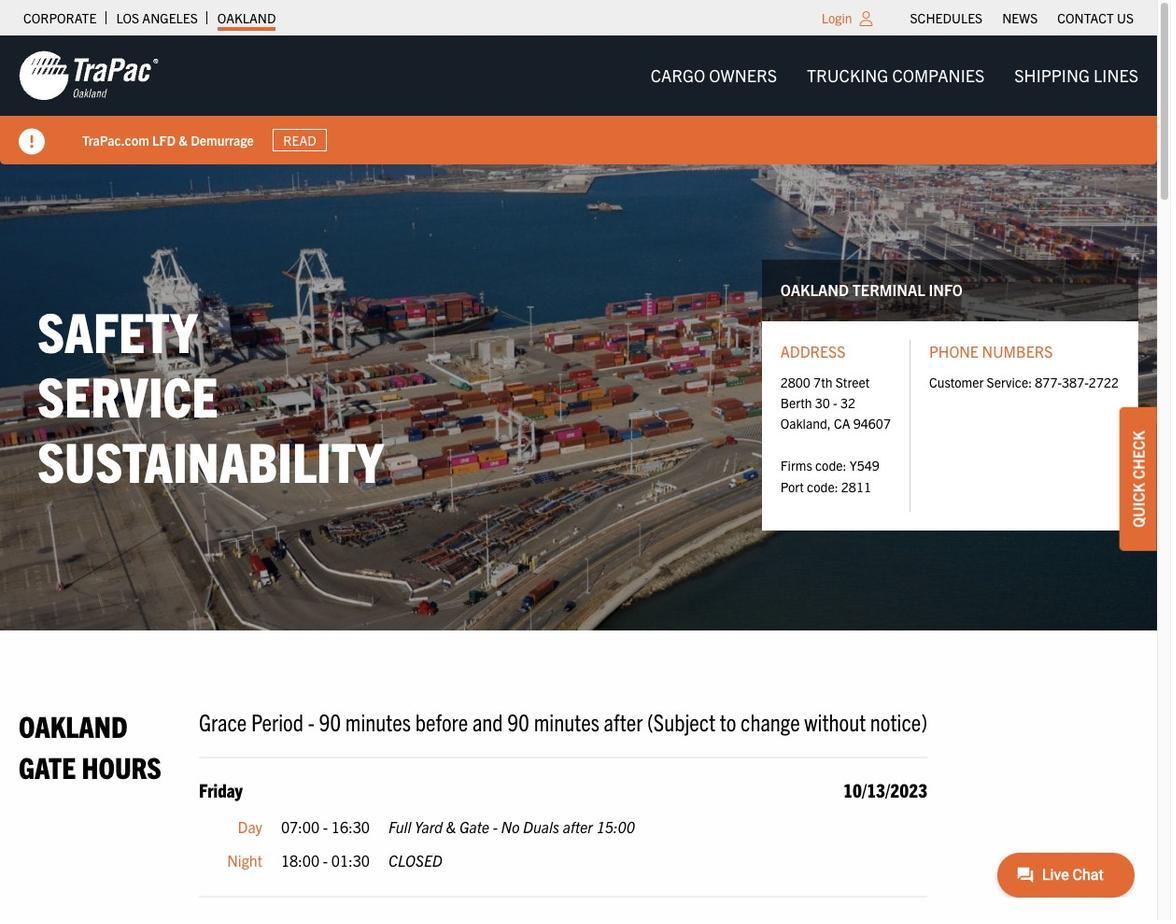 Task type: vqa. For each thing, say whether or not it's contained in the screenshot.
Accept
no



Task type: describe. For each thing, give the bounding box(es) containing it.
18:00
[[281, 851, 320, 870]]

32
[[841, 394, 856, 411]]

trucking companies link
[[793, 57, 1000, 95]]

quick
[[1130, 483, 1149, 527]]

schedules link
[[911, 5, 983, 31]]

service
[[37, 361, 218, 429]]

shipping
[[1015, 64, 1091, 86]]

demurrage
[[191, 131, 254, 148]]

07:00
[[281, 818, 320, 837]]

menu bar containing schedules
[[901, 5, 1144, 31]]

corporate
[[23, 9, 97, 26]]

customer service: 877-387-2722
[[930, 373, 1120, 390]]

94607
[[854, 415, 892, 432]]

full
[[389, 818, 411, 837]]

night
[[227, 851, 263, 870]]

16:30
[[332, 818, 370, 837]]

login link
[[822, 9, 853, 26]]

contact us
[[1058, 9, 1135, 26]]

grace period - 90 minutes before and 90 minutes after (subject to change without notice)
[[199, 707, 928, 737]]

firms code:  y549 port code:  2811
[[781, 457, 880, 495]]

safety
[[37, 296, 198, 364]]

phone
[[930, 342, 979, 361]]

2811
[[842, 478, 872, 495]]

oakland for oakland gate hours
[[19, 708, 128, 744]]

menu bar inside 'banner'
[[636, 57, 1154, 95]]

oakland image
[[19, 50, 159, 102]]

trapac.com lfd & demurrage
[[82, 131, 254, 148]]

oakland terminal info
[[781, 281, 963, 299]]

- inside '2800 7th street berth 30 - 32 oakland, ca 94607'
[[834, 394, 838, 411]]

without
[[805, 707, 867, 737]]

berth
[[781, 394, 813, 411]]

- left no
[[493, 818, 498, 837]]

period
[[251, 707, 304, 737]]

trapac.com
[[82, 131, 149, 148]]

1 vertical spatial code:
[[808, 478, 839, 495]]

- left 16:30
[[323, 818, 328, 837]]

banner containing cargo owners
[[0, 36, 1172, 164]]

angeles
[[142, 9, 198, 26]]

1 vertical spatial after
[[563, 818, 593, 837]]

phone numbers
[[930, 342, 1054, 361]]

1 90 from the left
[[319, 707, 341, 737]]

10/13/2023
[[844, 779, 928, 802]]

18:00 - 01:30
[[281, 851, 370, 870]]

schedules
[[911, 9, 983, 26]]

shipping lines
[[1015, 64, 1139, 86]]

solid image
[[19, 129, 45, 155]]

safety service sustainability
[[37, 296, 384, 494]]

read
[[284, 132, 317, 149]]

customer
[[930, 373, 984, 390]]

service:
[[987, 373, 1033, 390]]

los angeles
[[116, 9, 198, 26]]

owners
[[710, 64, 778, 86]]

closed
[[389, 851, 443, 870]]

numbers
[[983, 342, 1054, 361]]

877-
[[1036, 373, 1063, 390]]

387-
[[1063, 373, 1090, 390]]

ca
[[835, 415, 851, 432]]

los
[[116, 9, 139, 26]]

check
[[1130, 431, 1149, 479]]

7th
[[814, 373, 833, 390]]

sustainability
[[37, 426, 384, 494]]

los angeles link
[[116, 5, 198, 31]]

change
[[741, 707, 801, 737]]

grace
[[199, 707, 247, 737]]

(subject
[[648, 707, 716, 737]]

trucking
[[808, 64, 889, 86]]

read link
[[273, 129, 327, 152]]

1 minutes from the left
[[346, 707, 411, 737]]

2800
[[781, 373, 811, 390]]

street
[[836, 373, 870, 390]]

lfd
[[152, 131, 176, 148]]

oakland gate hours
[[19, 708, 162, 785]]

contact
[[1058, 9, 1115, 26]]

companies
[[893, 64, 985, 86]]

port
[[781, 478, 805, 495]]



Task type: locate. For each thing, give the bounding box(es) containing it.
-
[[834, 394, 838, 411], [308, 707, 315, 737], [323, 818, 328, 837], [493, 818, 498, 837], [323, 851, 328, 870]]

code:
[[816, 457, 847, 474], [808, 478, 839, 495]]

1 horizontal spatial 90
[[508, 707, 530, 737]]

30
[[816, 394, 831, 411]]

- right period in the left bottom of the page
[[308, 707, 315, 737]]

1 horizontal spatial after
[[604, 707, 643, 737]]

oakland,
[[781, 415, 832, 432]]

quick check link
[[1121, 407, 1158, 551]]

code: up 2811
[[816, 457, 847, 474]]

& inside 'banner'
[[179, 131, 188, 148]]

0 horizontal spatial &
[[179, 131, 188, 148]]

contact us link
[[1058, 5, 1135, 31]]

1 horizontal spatial gate
[[460, 818, 490, 837]]

0 vertical spatial menu bar
[[901, 5, 1144, 31]]

0 horizontal spatial gate
[[19, 748, 76, 785]]

menu bar down light icon
[[636, 57, 1154, 95]]

0 horizontal spatial minutes
[[346, 707, 411, 737]]

cargo
[[651, 64, 706, 86]]

cargo owners link
[[636, 57, 793, 95]]

corporate link
[[23, 5, 97, 31]]

light image
[[860, 11, 873, 26]]

2 vertical spatial oakland
[[19, 708, 128, 744]]

gate inside oakland gate hours
[[19, 748, 76, 785]]

minutes right and
[[534, 707, 600, 737]]

firms
[[781, 457, 813, 474]]

90 right period in the left bottom of the page
[[319, 707, 341, 737]]

to
[[720, 707, 737, 737]]

gate left no
[[460, 818, 490, 837]]

hours
[[82, 748, 162, 785]]

&
[[179, 131, 188, 148], [446, 818, 456, 837]]

90
[[319, 707, 341, 737], [508, 707, 530, 737]]

minutes left before
[[346, 707, 411, 737]]

menu bar containing cargo owners
[[636, 57, 1154, 95]]

oakland link
[[218, 5, 276, 31]]

friday
[[199, 779, 243, 802]]

shipping lines link
[[1000, 57, 1154, 95]]

1 vertical spatial &
[[446, 818, 456, 837]]

2 minutes from the left
[[534, 707, 600, 737]]

yard
[[415, 818, 443, 837]]

07:00 - 16:30
[[281, 818, 370, 837]]

0 vertical spatial code:
[[816, 457, 847, 474]]

1 vertical spatial oakland
[[781, 281, 850, 299]]

90 right and
[[508, 707, 530, 737]]

after left (subject
[[604, 707, 643, 737]]

oakland inside oakland gate hours
[[19, 708, 128, 744]]

notice)
[[871, 707, 928, 737]]

terminal
[[853, 281, 926, 299]]

- left the 32
[[834, 394, 838, 411]]

gate
[[19, 748, 76, 785], [460, 818, 490, 837]]

0 vertical spatial after
[[604, 707, 643, 737]]

2 horizontal spatial oakland
[[781, 281, 850, 299]]

15:00
[[597, 818, 635, 837]]

1 horizontal spatial oakland
[[218, 9, 276, 26]]

oakland right angeles
[[218, 9, 276, 26]]

0 horizontal spatial after
[[563, 818, 593, 837]]

menu bar
[[901, 5, 1144, 31], [636, 57, 1154, 95]]

2722
[[1090, 373, 1120, 390]]

us
[[1118, 9, 1135, 26]]

and
[[473, 707, 503, 737]]

1 vertical spatial menu bar
[[636, 57, 1154, 95]]

1 vertical spatial gate
[[460, 818, 490, 837]]

no
[[502, 818, 520, 837]]

before
[[416, 707, 468, 737]]

& right lfd
[[179, 131, 188, 148]]

y549
[[850, 457, 880, 474]]

01:30
[[332, 851, 370, 870]]

oakland up address
[[781, 281, 850, 299]]

login
[[822, 9, 853, 26]]

oakland
[[218, 9, 276, 26], [781, 281, 850, 299], [19, 708, 128, 744]]

1 horizontal spatial &
[[446, 818, 456, 837]]

& right yard
[[446, 818, 456, 837]]

after right 'duals' on the left bottom
[[563, 818, 593, 837]]

oakland up hours
[[19, 708, 128, 744]]

duals
[[523, 818, 560, 837]]

banner
[[0, 36, 1172, 164]]

oakland for oakland
[[218, 9, 276, 26]]

address
[[781, 342, 846, 361]]

2 90 from the left
[[508, 707, 530, 737]]

news
[[1003, 9, 1039, 26]]

2800 7th street berth 30 - 32 oakland, ca 94607
[[781, 373, 892, 432]]

menu bar up shipping
[[901, 5, 1144, 31]]

cargo owners
[[651, 64, 778, 86]]

1 horizontal spatial minutes
[[534, 707, 600, 737]]

& for gate
[[446, 818, 456, 837]]

trucking companies
[[808, 64, 985, 86]]

gate left hours
[[19, 748, 76, 785]]

day
[[238, 818, 263, 837]]

news link
[[1003, 5, 1039, 31]]

minutes
[[346, 707, 411, 737], [534, 707, 600, 737]]

- left the 01:30
[[323, 851, 328, 870]]

oakland for oakland terminal info
[[781, 281, 850, 299]]

0 horizontal spatial 90
[[319, 707, 341, 737]]

0 vertical spatial oakland
[[218, 9, 276, 26]]

full yard & gate - no duals after 15:00
[[389, 818, 635, 837]]

info
[[929, 281, 963, 299]]

0 vertical spatial gate
[[19, 748, 76, 785]]

after
[[604, 707, 643, 737], [563, 818, 593, 837]]

quick check
[[1130, 431, 1149, 527]]

lines
[[1094, 64, 1139, 86]]

0 vertical spatial &
[[179, 131, 188, 148]]

0 horizontal spatial oakland
[[19, 708, 128, 744]]

& for demurrage
[[179, 131, 188, 148]]

code: right port
[[808, 478, 839, 495]]



